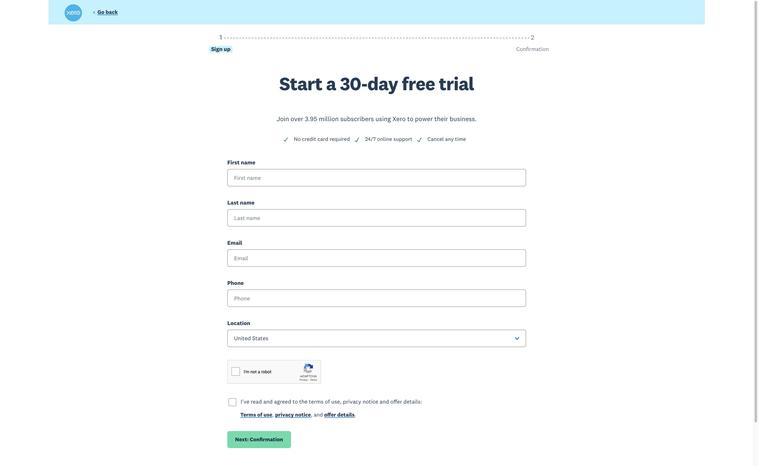 Task type: describe. For each thing, give the bounding box(es) containing it.
1 horizontal spatial offer
[[391, 399, 402, 406]]

sign
[[211, 46, 223, 53]]

card
[[318, 136, 328, 143]]

24/7 online support
[[365, 136, 413, 143]]

included image
[[283, 137, 289, 143]]

required
[[330, 136, 350, 143]]

terms
[[309, 399, 324, 406]]

name for first name
[[241, 159, 256, 166]]

first
[[227, 159, 240, 166]]

day
[[368, 72, 398, 95]]

next:
[[235, 437, 249, 443]]

subscribers
[[341, 115, 374, 123]]

use,
[[331, 399, 342, 406]]

any
[[445, 136, 454, 143]]

no credit card required
[[294, 136, 350, 143]]

included image for 24/7 online support
[[354, 137, 360, 143]]

join over 3.95 million subscribers using xero to power their business.
[[277, 115, 477, 123]]

last name
[[227, 199, 255, 206]]

up
[[224, 46, 231, 53]]

first name
[[227, 159, 256, 166]]

xero homepage image
[[65, 4, 82, 22]]

1 horizontal spatial and
[[314, 412, 323, 419]]

cancel any time
[[428, 136, 466, 143]]

privacy notice link
[[275, 412, 311, 420]]

go back button
[[93, 9, 118, 17]]

next: confirmation
[[235, 437, 283, 443]]

terms
[[240, 412, 256, 419]]

agreed
[[274, 399, 291, 406]]

3.95
[[305, 115, 317, 123]]

phone
[[227, 280, 244, 287]]

included image for cancel any time
[[417, 137, 422, 143]]

2 , from the left
[[311, 412, 313, 419]]

free
[[402, 72, 435, 95]]

back
[[106, 9, 118, 16]]

united
[[234, 335, 251, 342]]

last
[[227, 199, 239, 206]]

1 horizontal spatial privacy
[[343, 399, 361, 406]]

name for last name
[[240, 199, 255, 206]]

business.
[[450, 115, 477, 123]]

1 , from the left
[[272, 412, 274, 419]]

i've
[[241, 399, 249, 406]]

1 vertical spatial of
[[257, 412, 262, 419]]

1
[[220, 33, 222, 41]]

0 vertical spatial to
[[408, 115, 414, 123]]

0 horizontal spatial to
[[293, 399, 298, 406]]

Phone text field
[[227, 290, 526, 307]]

.
[[355, 412, 356, 419]]

24/7
[[365, 136, 376, 143]]

0 horizontal spatial offer
[[324, 412, 336, 419]]

start a 30-day free trial region
[[65, 33, 689, 449]]

online
[[377, 136, 392, 143]]



Task type: vqa. For each thing, say whether or not it's contained in the screenshot.
"advisor" within List your practice in the advisor directory
no



Task type: locate. For each thing, give the bounding box(es) containing it.
0 vertical spatial of
[[325, 399, 330, 406]]

over
[[291, 115, 303, 123]]

of left the use,
[[325, 399, 330, 406]]

confirmation down 2
[[517, 46, 549, 53]]

1 horizontal spatial to
[[408, 115, 414, 123]]

1 vertical spatial offer
[[324, 412, 336, 419]]

read
[[251, 399, 262, 406]]

privacy down agreed
[[275, 412, 294, 419]]

1 included image from the left
[[354, 137, 360, 143]]

1 vertical spatial notice
[[295, 412, 311, 419]]

of
[[325, 399, 330, 406], [257, 412, 262, 419]]

to
[[408, 115, 414, 123], [293, 399, 298, 406]]

2 included image from the left
[[417, 137, 422, 143]]

terms of use , privacy notice , and offer details .
[[240, 412, 356, 419]]

included image left '24/7'
[[354, 137, 360, 143]]

using
[[376, 115, 391, 123]]

0 vertical spatial confirmation
[[517, 46, 549, 53]]

,
[[272, 412, 274, 419], [311, 412, 313, 419]]

name right last
[[240, 199, 255, 206]]

privacy up .
[[343, 399, 361, 406]]

go
[[98, 9, 104, 16]]

1 horizontal spatial of
[[325, 399, 330, 406]]

name right first
[[241, 159, 256, 166]]

use
[[264, 412, 272, 419]]

Last name text field
[[227, 210, 526, 227]]

1 horizontal spatial ,
[[311, 412, 313, 419]]

1 vertical spatial privacy
[[275, 412, 294, 419]]

30-
[[340, 72, 368, 95]]

start
[[279, 72, 322, 95]]

and left the details: at the right
[[380, 399, 389, 406]]

0 horizontal spatial privacy
[[275, 412, 294, 419]]

, left privacy notice link
[[272, 412, 274, 419]]

cancel
[[428, 136, 444, 143]]

offer down i've read and agreed to the terms of use, privacy notice and offer details:
[[324, 412, 336, 419]]

0 vertical spatial offer
[[391, 399, 402, 406]]

confirmation inside steps group
[[517, 46, 549, 53]]

0 horizontal spatial notice
[[295, 412, 311, 419]]

name
[[241, 159, 256, 166], [240, 199, 255, 206]]

location
[[227, 320, 250, 327]]

states
[[252, 335, 268, 342]]

join
[[277, 115, 289, 123]]

terms of use link
[[240, 412, 272, 420]]

steps group
[[65, 33, 689, 75]]

time
[[455, 136, 466, 143]]

notice
[[363, 399, 378, 406], [295, 412, 311, 419]]

xero
[[393, 115, 406, 123]]

, down terms
[[311, 412, 313, 419]]

0 horizontal spatial and
[[263, 399, 273, 406]]

1 vertical spatial confirmation
[[250, 437, 283, 443]]

to right xero
[[408, 115, 414, 123]]

confirmation inside button
[[250, 437, 283, 443]]

0 vertical spatial notice
[[363, 399, 378, 406]]

details:
[[404, 399, 422, 406]]

included image left cancel
[[417, 137, 422, 143]]

Email email field
[[227, 250, 526, 267]]

1 vertical spatial name
[[240, 199, 255, 206]]

1 horizontal spatial notice
[[363, 399, 378, 406]]

0 horizontal spatial ,
[[272, 412, 274, 419]]

email
[[227, 240, 242, 247]]

2 horizontal spatial and
[[380, 399, 389, 406]]

million
[[319, 115, 339, 123]]

1 horizontal spatial confirmation
[[517, 46, 549, 53]]

0 horizontal spatial confirmation
[[250, 437, 283, 443]]

to left the
[[293, 399, 298, 406]]

0 horizontal spatial included image
[[354, 137, 360, 143]]

the
[[299, 399, 308, 406]]

their
[[435, 115, 448, 123]]

support
[[394, 136, 413, 143]]

included image
[[354, 137, 360, 143], [417, 137, 422, 143]]

and down terms
[[314, 412, 323, 419]]

details
[[337, 412, 355, 419]]

credit
[[302, 136, 316, 143]]

next: confirmation button
[[227, 432, 291, 449]]

power
[[415, 115, 433, 123]]

First name text field
[[227, 169, 526, 187]]

a
[[326, 72, 336, 95]]

1 horizontal spatial included image
[[417, 137, 422, 143]]

start a 30-day free trial
[[279, 72, 474, 95]]

confirmation right the 'next:'
[[250, 437, 283, 443]]

offer details link
[[324, 412, 355, 420]]

i've read and agreed to the terms of use, privacy notice and offer details:
[[241, 399, 422, 406]]

united states
[[234, 335, 268, 342]]

and
[[263, 399, 273, 406], [380, 399, 389, 406], [314, 412, 323, 419]]

and right read
[[263, 399, 273, 406]]

confirmation
[[517, 46, 549, 53], [250, 437, 283, 443]]

0 vertical spatial privacy
[[343, 399, 361, 406]]

of left use
[[257, 412, 262, 419]]

go back
[[98, 9, 118, 16]]

sign up
[[211, 46, 231, 53]]

trial
[[439, 72, 474, 95]]

privacy
[[343, 399, 361, 406], [275, 412, 294, 419]]

no
[[294, 136, 301, 143]]

0 horizontal spatial of
[[257, 412, 262, 419]]

1 vertical spatial to
[[293, 399, 298, 406]]

offer left the details: at the right
[[391, 399, 402, 406]]

offer
[[391, 399, 402, 406], [324, 412, 336, 419]]

2
[[531, 33, 535, 41]]

0 vertical spatial name
[[241, 159, 256, 166]]



